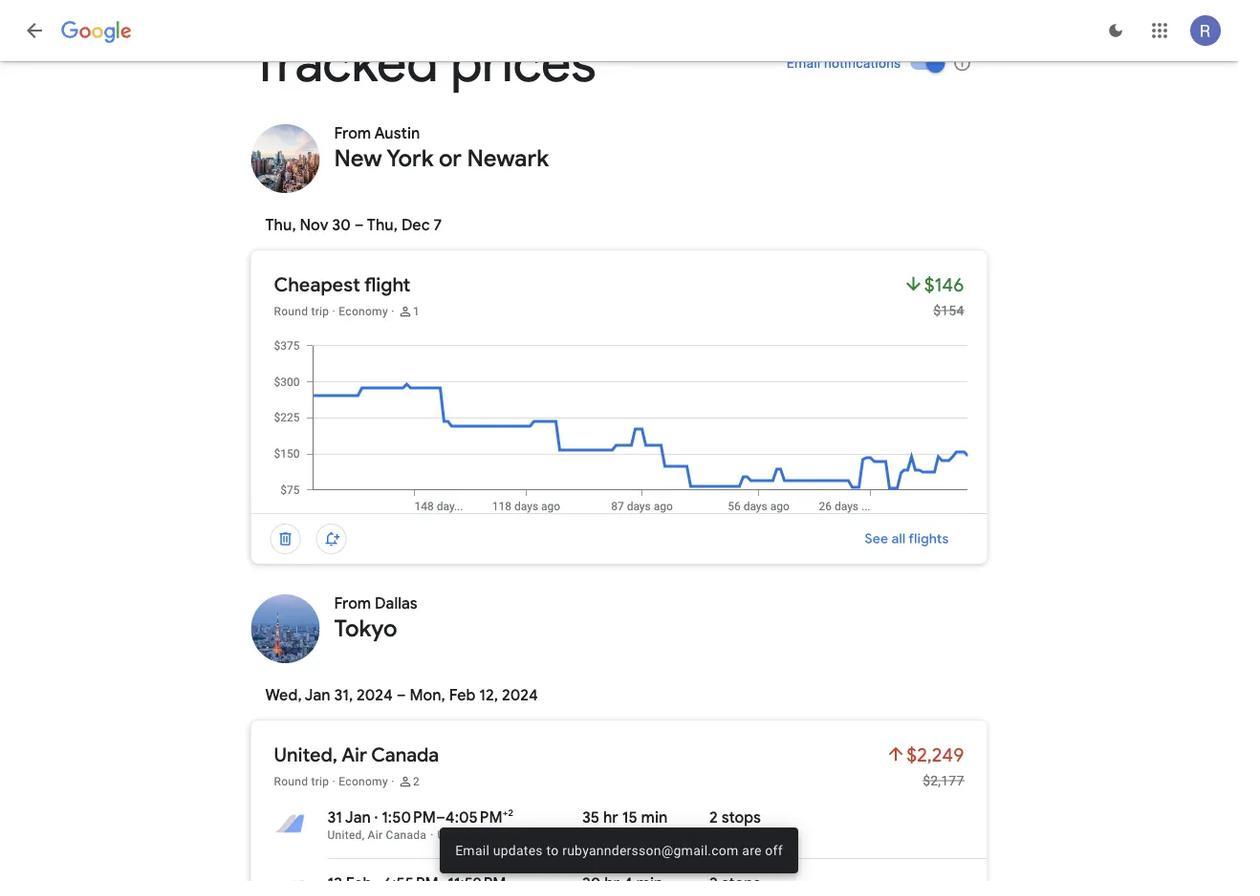 Task type: locate. For each thing, give the bounding box(es) containing it.
trip down cheapest
[[311, 305, 329, 318]]

round trip economy down cheapest flight
[[274, 305, 388, 318]]

nov
[[300, 216, 328, 235]]

3
[[545, 829, 552, 842]]

from inside from austin new york or newark
[[334, 124, 371, 143]]

to
[[547, 843, 559, 859]]

2
[[413, 776, 420, 789], [508, 808, 513, 819], [710, 808, 718, 828]]

trip down united,
[[311, 776, 329, 789]]

0 vertical spatial economy
[[339, 305, 388, 318]]

from up new
[[334, 124, 371, 143]]

 image
[[375, 809, 378, 828]]

round for new york or newark
[[274, 305, 308, 318]]

0 vertical spatial jan
[[305, 686, 331, 706]]

1 vertical spatial jan
[[345, 808, 371, 828]]

round
[[274, 305, 308, 318], [274, 776, 308, 789]]

2 from from the top
[[334, 594, 371, 614]]

remove saved flight, round trip from austin to new york or newark.thu, nov 30 – thu, dec 7 image
[[262, 516, 308, 562]]

nrt
[[615, 829, 637, 842]]

, left ac
[[521, 829, 523, 842]]

2 horizontal spatial 2
[[710, 808, 718, 828]]

1 from from the top
[[334, 124, 371, 143]]

2 round from the top
[[274, 776, 308, 789]]

price history graph application
[[266, 339, 987, 513]]

2 up 1:50 pm
[[413, 776, 420, 789]]

canada up 2 text field
[[371, 743, 439, 767]]

round trip economy up the 31
[[274, 776, 388, 789]]

2 trip from the top
[[311, 776, 329, 789]]

2024 right 12,
[[502, 686, 538, 706]]

1 vertical spatial from
[[334, 594, 371, 614]]

2 stops den , yvr
[[710, 808, 761, 842]]

2024 right 31,
[[357, 686, 393, 706]]

email left notifications at the top of page
[[787, 55, 821, 71]]

united,
[[274, 743, 338, 767]]

1 vertical spatial canada
[[386, 829, 427, 842]]

+
[[503, 808, 508, 819]]

0 horizontal spatial thu,
[[265, 216, 296, 235]]

round trip economy for new
[[274, 305, 388, 318]]

jan left 31,
[[305, 686, 331, 706]]

thu, left dec
[[367, 216, 398, 235]]

round down cheapest
[[274, 305, 308, 318]]

12,
[[479, 686, 498, 706]]

–
[[354, 216, 364, 235], [397, 686, 406, 706], [436, 808, 445, 828], [607, 829, 615, 842]]

1 horizontal spatial email
[[787, 55, 821, 71]]

trip
[[311, 305, 329, 318], [311, 776, 329, 789]]

1 vertical spatial email
[[455, 843, 490, 859]]

2 inside 2 stops den , yvr
[[710, 808, 718, 828]]

35
[[582, 808, 600, 828]]

7
[[434, 216, 442, 235]]

1 round from the top
[[274, 305, 308, 318]]

1 vertical spatial economy
[[339, 776, 388, 789]]

from inside from dallas tokyo
[[334, 594, 371, 614]]

0 horizontal spatial 2
[[413, 776, 420, 789]]

2 airline logo image from the top
[[274, 875, 305, 882]]

1 round trip economy from the top
[[274, 305, 388, 318]]

1 vertical spatial round trip economy
[[274, 776, 388, 789]]

cheapest
[[274, 273, 360, 297]]

1 passenger text field
[[413, 304, 420, 319]]

price history graph image
[[266, 339, 987, 513]]

2 up den
[[710, 808, 718, 828]]

1 horizontal spatial thu,
[[367, 216, 398, 235]]

2 for 2
[[413, 776, 420, 789]]

email
[[787, 55, 821, 71], [455, 843, 490, 859]]

thu, left nov
[[265, 216, 296, 235]]

from
[[334, 124, 371, 143], [334, 594, 371, 614]]

0 vertical spatial trip
[[311, 305, 329, 318]]

, down 31 jan
[[362, 829, 365, 842]]

round trip economy for tokyo
[[274, 776, 388, 789]]

from up the tokyo
[[334, 594, 371, 614]]

2024
[[357, 686, 393, 706], [502, 686, 538, 706]]

trip for new york or newark
[[311, 305, 329, 318]]

, left yvr at the right bottom
[[733, 829, 735, 842]]

see all flights
[[865, 531, 949, 548]]

jan up united
[[345, 808, 371, 828]]

1 vertical spatial round
[[274, 776, 308, 789]]

air right united,
[[342, 743, 367, 767]]

jan
[[305, 686, 331, 706], [345, 808, 371, 828]]

0 vertical spatial from
[[334, 124, 371, 143]]

2 ua from the left
[[482, 829, 497, 842]]

canada down 1:50 pm
[[386, 829, 427, 842]]

new
[[334, 144, 382, 173]]

1 economy from the top
[[339, 305, 388, 318]]

change appearance image
[[1093, 8, 1139, 54]]

thu,
[[265, 216, 296, 235], [367, 216, 398, 235]]

all
[[892, 531, 906, 548]]

canada
[[371, 743, 439, 767], [386, 829, 427, 842]]

email down 317
[[455, 843, 490, 859]]

newark
[[467, 144, 549, 173]]

airline logo image
[[274, 809, 305, 840], [274, 875, 305, 882]]

31,
[[334, 686, 353, 706]]

economy down united, air canada
[[339, 776, 388, 789]]

0 horizontal spatial ua
[[438, 829, 453, 842]]

email updates to rubyanndersson@gmail.com are off
[[455, 843, 783, 859]]

0 vertical spatial round
[[274, 305, 308, 318]]

31 jan
[[328, 808, 371, 828]]

2 inside the 1:50 pm – 4:05 pm + 2
[[508, 808, 513, 819]]

1 trip from the top
[[311, 305, 329, 318]]

enable email notifications for solution, round trip from austin to new york or newark.thu, nov 30 – thu, dec 7 image
[[308, 516, 354, 562]]

0 horizontal spatial email
[[455, 843, 490, 859]]

3 , from the left
[[521, 829, 523, 842]]

0 horizontal spatial jan
[[305, 686, 331, 706]]

round down united,
[[274, 776, 308, 789]]

economy
[[339, 305, 388, 318], [339, 776, 388, 789]]

0 vertical spatial airline logo image
[[274, 809, 305, 840]]

flights
[[909, 531, 949, 548]]

air
[[342, 743, 367, 767], [368, 829, 383, 842]]

– inside the 1:50 pm – 4:05 pm + 2
[[436, 808, 445, 828]]

1
[[413, 305, 420, 318]]

– inside 35 hr 15 min dfw – nrt
[[607, 829, 615, 842]]

go back image
[[23, 19, 46, 42]]

yvr
[[738, 829, 761, 842]]

1 horizontal spatial 2024
[[502, 686, 538, 706]]

1 vertical spatial trip
[[311, 776, 329, 789]]

economy down cheapest flight
[[339, 305, 388, 318]]

1 horizontal spatial 2
[[508, 808, 513, 819]]

mon,
[[410, 686, 445, 706]]

1 horizontal spatial jan
[[345, 808, 371, 828]]

1 horizontal spatial ua
[[482, 829, 497, 842]]

ua left 677
[[482, 829, 497, 842]]

ua down the 1:50 pm – 4:05 pm + 2
[[438, 829, 453, 842]]

air right united
[[368, 829, 383, 842]]

1 , from the left
[[362, 829, 365, 842]]

1:50 pm – 4:05 pm + 2
[[382, 808, 513, 828]]

2 up 677
[[508, 808, 513, 819]]

0 vertical spatial round trip economy
[[274, 305, 388, 318]]

,
[[362, 829, 365, 842], [476, 829, 479, 842], [521, 829, 523, 842], [733, 829, 735, 842]]

rubyanndersson@gmail.com
[[562, 843, 739, 859]]

2 economy from the top
[[339, 776, 388, 789]]

round trip economy
[[274, 305, 388, 318], [274, 776, 388, 789]]

notifications
[[824, 55, 901, 71]]

economy for tokyo
[[339, 776, 388, 789]]

united , air canada
[[328, 829, 427, 842]]

0 horizontal spatial 2024
[[357, 686, 393, 706]]

2 round trip economy from the top
[[274, 776, 388, 789]]

jan for wed,
[[305, 686, 331, 706]]

ua
[[438, 829, 453, 842], [482, 829, 497, 842]]

4 , from the left
[[733, 829, 735, 842]]

0 vertical spatial email
[[787, 55, 821, 71]]

feb
[[449, 686, 476, 706]]

1 vertical spatial airline logo image
[[274, 875, 305, 882]]

, down 4:05 pm
[[476, 829, 479, 842]]



Task type: describe. For each thing, give the bounding box(es) containing it.
$154
[[934, 303, 964, 318]]

, inside 2 stops den , yvr
[[733, 829, 735, 842]]

$2,249
[[907, 743, 964, 767]]

2 , from the left
[[476, 829, 479, 842]]

stops
[[722, 808, 761, 828]]

1 vertical spatial air
[[368, 829, 383, 842]]

30
[[332, 216, 351, 235]]

$2,177
[[923, 773, 964, 789]]

united
[[328, 829, 362, 842]]

austin
[[374, 124, 420, 143]]

email notifications
[[787, 55, 901, 71]]

1 airline logo image from the top
[[274, 809, 305, 840]]

2177 US dollars text field
[[923, 773, 964, 789]]

0 vertical spatial canada
[[371, 743, 439, 767]]

email notifications image
[[953, 53, 972, 72]]

email for email notifications
[[787, 55, 821, 71]]

ac
[[526, 829, 542, 842]]

round for tokyo
[[274, 776, 308, 789]]

or
[[439, 144, 462, 173]]

united, air canada
[[274, 743, 439, 767]]

2 2024 from the left
[[502, 686, 538, 706]]

tracked prices
[[251, 29, 596, 97]]

min
[[641, 808, 668, 828]]

thu, nov 30 – thu, dec 7
[[265, 216, 442, 235]]

see
[[865, 531, 888, 548]]

0 vertical spatial air
[[342, 743, 367, 767]]

trip for tokyo
[[311, 776, 329, 789]]

1 thu, from the left
[[265, 216, 296, 235]]

317
[[456, 829, 476, 842]]

from austin new york or newark
[[334, 124, 549, 173]]

from dallas tokyo
[[334, 594, 418, 644]]

1 2024 from the left
[[357, 686, 393, 706]]

dallas
[[375, 594, 418, 614]]

677
[[500, 829, 521, 842]]

1:50 pm
[[382, 808, 436, 828]]

2 for 2 stops den , yvr
[[710, 808, 718, 828]]

are
[[742, 843, 762, 859]]

2 thu, from the left
[[367, 216, 398, 235]]

wed,
[[265, 686, 302, 706]]

4:05 pm
[[445, 808, 503, 828]]

jan for 31
[[345, 808, 371, 828]]

cheapest flight
[[274, 273, 411, 297]]

dec
[[401, 216, 430, 235]]

flight
[[364, 273, 411, 297]]

$146
[[924, 273, 964, 297]]

2249 US dollars text field
[[907, 743, 964, 767]]

updates
[[493, 843, 543, 859]]

ua 317 , ua 677 , ac 3
[[438, 829, 552, 842]]

2 passengers text field
[[413, 775, 420, 790]]

wed, jan 31, 2024 – mon, feb 12, 2024
[[265, 686, 538, 706]]

email for email updates to rubyanndersson@gmail.com are off
[[455, 843, 490, 859]]

from for new york or newark
[[334, 124, 371, 143]]

31
[[328, 808, 342, 828]]

154 US dollars text field
[[934, 303, 964, 318]]

tokyo
[[334, 614, 397, 644]]

hr
[[603, 808, 619, 828]]

den
[[710, 829, 733, 842]]

146 US dollars text field
[[924, 273, 964, 297]]

1 ua from the left
[[438, 829, 453, 842]]

prices
[[451, 29, 596, 97]]

economy for new
[[339, 305, 388, 318]]

from for tokyo
[[334, 594, 371, 614]]

dfw
[[582, 829, 607, 842]]

york
[[386, 144, 434, 173]]

35 hr 15 min dfw – nrt
[[582, 808, 668, 842]]

off
[[765, 843, 783, 859]]

15
[[622, 808, 638, 828]]

tracked
[[251, 29, 438, 97]]



Task type: vqa. For each thing, say whether or not it's contained in the screenshot.
From Dallas Tokyo
yes



